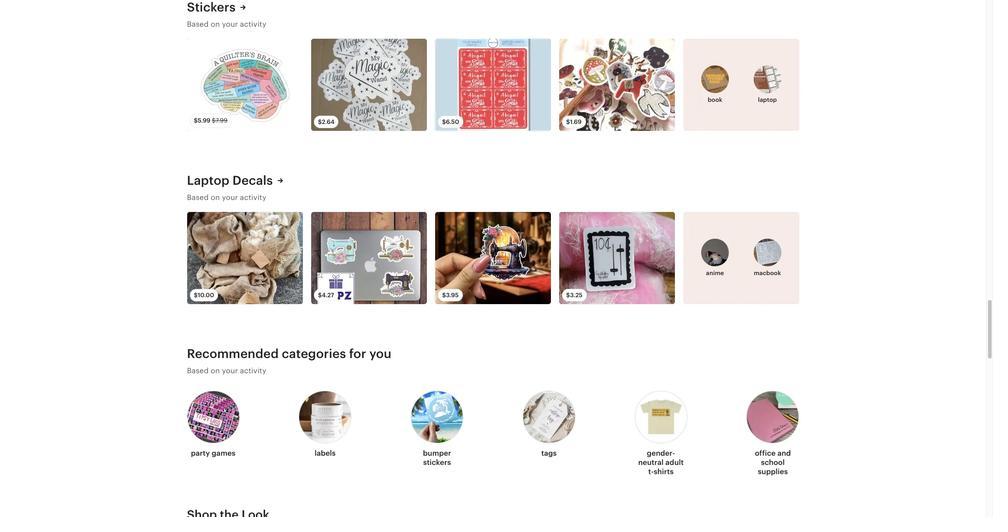 Task type: locate. For each thing, give the bounding box(es) containing it.
2 based from the top
[[187, 193, 209, 202]]

felt your passion: adorn your world with needle felting stickers! image
[[311, 39, 427, 131]]

stickers
[[424, 459, 451, 467]]

quilting sticker, a quilter's brain, quilt gift, love quilting, quilter gift, mom quilt gift, quilt lover, quilt gift ideas, qi218wm09 image
[[187, 39, 303, 131]]

activity for $ 4.27
[[240, 193, 267, 202]]

adult
[[666, 459, 684, 467]]

2 your from the top
[[222, 193, 238, 202]]

based on your activity for $ 2.64
[[187, 20, 267, 29]]

2 vertical spatial activity
[[240, 367, 267, 375]]

1 on from the top
[[211, 20, 220, 29]]

2 on from the top
[[211, 193, 220, 202]]

1 based on your activity from the top
[[187, 20, 267, 29]]

dark academia sewing machine sticker vintage  sewing decals for seamstress sewing gift for mother quilter seamstress christmas gift crafty image
[[436, 212, 551, 304]]

labels link
[[299, 386, 352, 462]]

3 based from the top
[[187, 367, 209, 375]]

3.25
[[571, 292, 583, 299]]

1 vertical spatial activity
[[240, 193, 267, 202]]

macbook
[[755, 270, 782, 277]]

activity for $ 2.64
[[240, 20, 267, 29]]

based for $ 2.64
[[187, 20, 209, 29]]

macbook link
[[745, 239, 792, 278]]

$ for $ 10.00
[[194, 292, 198, 299]]

2 vertical spatial on
[[211, 367, 220, 375]]

$
[[194, 117, 198, 124], [212, 117, 216, 124], [318, 118, 322, 125], [442, 118, 446, 125], [567, 118, 571, 125], [194, 292, 198, 299], [318, 292, 322, 299], [442, 292, 446, 299], [567, 292, 571, 299]]

$ for $ 1.69
[[567, 118, 571, 125]]

0 vertical spatial based on your activity
[[187, 20, 267, 29]]

on
[[211, 20, 220, 29], [211, 193, 220, 202], [211, 367, 220, 375]]

1 your from the top
[[222, 20, 238, 29]]

your
[[222, 20, 238, 29], [222, 193, 238, 202], [222, 367, 238, 375]]

1 vertical spatial on
[[211, 193, 220, 202]]

office and school supplies
[[756, 449, 792, 477]]

5.99
[[198, 117, 211, 124]]

3 your from the top
[[222, 367, 238, 375]]

0 vertical spatial your
[[222, 20, 238, 29]]

1 vertical spatial your
[[222, 193, 238, 202]]

$ 3.25
[[567, 292, 583, 299]]

book link
[[692, 65, 739, 104]]

0 vertical spatial based
[[187, 20, 209, 29]]

0 vertical spatial on
[[211, 20, 220, 29]]

2d emboridery flower animal sticker needle felting deer bear pony cute paper animal fake embroidery needle felting pattern planner label image
[[560, 39, 676, 131]]

based
[[187, 20, 209, 29], [187, 193, 209, 202], [187, 367, 209, 375]]

$ 2.64
[[318, 118, 335, 125]]

office
[[756, 449, 776, 458]]

based on your activity
[[187, 20, 267, 29], [187, 193, 267, 202], [187, 367, 267, 375]]

1 based from the top
[[187, 20, 209, 29]]

bumper stickers
[[423, 449, 452, 467]]

party games link
[[187, 386, 240, 462]]

0 vertical spatial activity
[[240, 20, 267, 29]]

neutral
[[639, 459, 664, 467]]

2 vertical spatial based on your activity
[[187, 367, 267, 375]]

2 activity from the top
[[240, 193, 267, 202]]

tags link
[[523, 386, 576, 462]]

laptop decals link
[[187, 172, 283, 189]]

party games
[[191, 449, 236, 458]]

laptop
[[187, 173, 230, 188]]

1 vertical spatial based on your activity
[[187, 193, 267, 202]]

2 based on your activity from the top
[[187, 193, 267, 202]]

your for $ 2.64
[[222, 20, 238, 29]]

$ 6.50
[[442, 118, 460, 125]]

$ 5.99 $ 7.99
[[194, 117, 228, 124]]

laptop link
[[745, 65, 792, 104]]

2 vertical spatial based
[[187, 367, 209, 375]]

activity
[[240, 20, 267, 29], [240, 193, 267, 202], [240, 367, 267, 375]]

6.50
[[446, 118, 460, 125]]

laptop decals
[[187, 173, 273, 188]]

10.00
[[198, 292, 214, 299]]

2 vertical spatial your
[[222, 367, 238, 375]]

3 based on your activity from the top
[[187, 367, 267, 375]]

1 activity from the top
[[240, 20, 267, 29]]

school
[[762, 459, 786, 467]]

your for $ 4.27
[[222, 193, 238, 202]]

gender-
[[647, 449, 676, 458]]

1 vertical spatial based
[[187, 193, 209, 202]]

$ 1.69
[[567, 118, 582, 125]]

you
[[370, 347, 392, 361]]

$ for $ 3.25
[[567, 292, 571, 299]]

$ 3.95
[[442, 292, 459, 299]]

on for $ 4.27
[[211, 193, 220, 202]]



Task type: describe. For each thing, give the bounding box(es) containing it.
$ for $ 6.50
[[442, 118, 446, 125]]

hand lettered customized from santa christmas gift tags image
[[436, 39, 551, 131]]

100% alpaca fiber image
[[187, 212, 303, 304]]

bumper stickers link
[[411, 386, 464, 472]]

office and school supplies link
[[747, 386, 800, 481]]

party
[[191, 449, 210, 458]]

decals
[[233, 173, 273, 188]]

book
[[708, 96, 723, 103]]

spinning fiber drop spindle top & bottom whirl sticker - vintage stamp style image
[[560, 212, 676, 304]]

$ for $ 3.95
[[442, 292, 446, 299]]

3 on from the top
[[211, 367, 220, 375]]

anime
[[707, 270, 725, 277]]

$ for $ 5.99 $ 7.99
[[194, 117, 198, 124]]

3 activity from the top
[[240, 367, 267, 375]]

7.99
[[216, 117, 228, 124]]

categories
[[282, 347, 346, 361]]

based on your activity for $ 4.27
[[187, 193, 267, 202]]

$ 10.00
[[194, 292, 214, 299]]

3.95
[[446, 292, 459, 299]]

games
[[212, 449, 236, 458]]

tags
[[542, 449, 557, 458]]

labels
[[315, 449, 336, 458]]

1.69
[[571, 118, 582, 125]]

for
[[349, 347, 367, 361]]

recommended categories for you
[[187, 347, 392, 361]]

$ 4.27
[[318, 292, 334, 299]]

vintage sewing machines - large stickers choose from 6 different types image
[[311, 212, 427, 304]]

gender- neutral adult t-shirts link
[[635, 386, 688, 481]]

based for $ 4.27
[[187, 193, 209, 202]]

laptop
[[759, 96, 778, 103]]

anime link
[[692, 239, 739, 278]]

shirts
[[654, 468, 674, 477]]

gender- neutral adult t-shirts
[[639, 449, 684, 477]]

$ for $ 2.64
[[318, 118, 322, 125]]

$ for $ 4.27
[[318, 292, 322, 299]]

recommended
[[187, 347, 279, 361]]

2.64
[[322, 118, 335, 125]]

bumper
[[423, 449, 452, 458]]

supplies
[[759, 468, 789, 477]]

t-
[[649, 468, 654, 477]]

4.27
[[322, 292, 334, 299]]

on for $ 2.64
[[211, 20, 220, 29]]

and
[[778, 449, 792, 458]]



Task type: vqa. For each thing, say whether or not it's contained in the screenshot.
Ships
no



